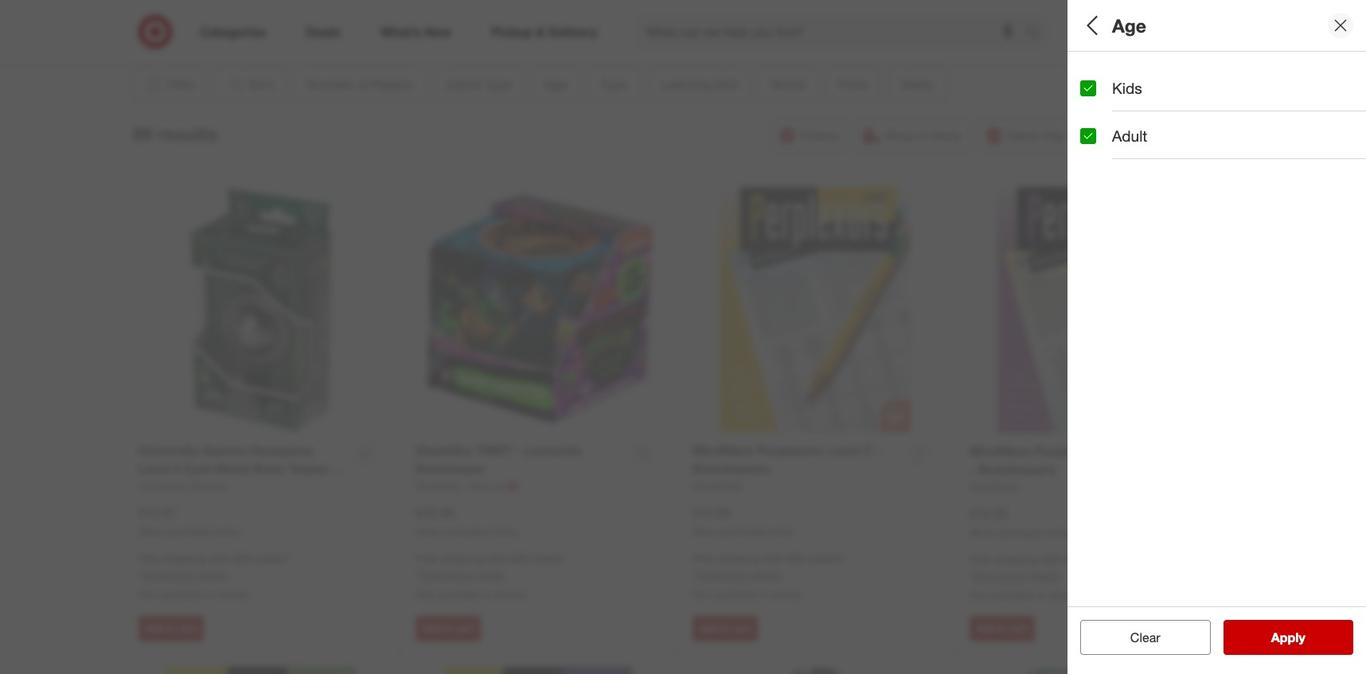 Task type: describe. For each thing, give the bounding box(es) containing it.
search button
[[1020, 14, 1058, 53]]

all filters dialog
[[1068, 0, 1367, 675]]

apply
[[1272, 630, 1306, 646]]

kids
[[1113, 79, 1143, 97]]

creative
[[1162, 139, 1203, 152]]

adult
[[1113, 127, 1148, 145]]

clear for clear all
[[1123, 630, 1153, 646]]

clear for clear
[[1131, 630, 1161, 646]]

number
[[1081, 63, 1138, 81]]

see
[[1255, 630, 1278, 646]]

all filters
[[1081, 14, 1157, 36]]

purchased inside '$14.87 when purchased online'
[[166, 526, 212, 538]]

game
[[1081, 118, 1124, 137]]

$25.99 when purchased online
[[416, 505, 517, 538]]

game type classic games; creative games
[[1081, 118, 1242, 152]]

99
[[133, 122, 153, 145]]

search
[[1020, 25, 1058, 41]]

Adult checkbox
[[1081, 128, 1097, 144]]

results for see results
[[1282, 630, 1323, 646]]

players
[[1161, 63, 1214, 81]]

purchased inside $25.99 when purchased online
[[443, 526, 489, 538]]

when inside $25.99 when purchased online
[[416, 526, 441, 538]]

results for 99 results
[[158, 122, 217, 145]]



Task type: vqa. For each thing, say whether or not it's contained in the screenshot.
faves
no



Task type: locate. For each thing, give the bounding box(es) containing it.
*
[[139, 569, 143, 582], [416, 569, 420, 582], [693, 569, 697, 582], [970, 570, 974, 583]]

$14.87 when purchased online
[[139, 505, 240, 538]]

see results button
[[1224, 621, 1354, 656]]

number of players 1; 2
[[1081, 63, 1214, 97]]

$16.95
[[693, 505, 731, 521], [970, 506, 1008, 521]]

clear all button
[[1081, 621, 1211, 656]]

$25.99
[[416, 505, 454, 521]]

orders*
[[254, 552, 290, 566], [531, 552, 568, 566], [809, 552, 845, 566], [1086, 553, 1122, 567]]

2
[[1093, 83, 1100, 97]]

clear all
[[1123, 630, 1169, 646]]

type
[[1128, 118, 1161, 137]]

of
[[1143, 63, 1157, 81]]

stores
[[218, 588, 248, 602], [495, 588, 526, 602], [772, 588, 803, 602], [1049, 589, 1080, 602]]

free
[[139, 552, 161, 566], [416, 552, 438, 566], [693, 552, 715, 566], [970, 553, 992, 567]]

purchased
[[166, 526, 212, 538], [443, 526, 489, 538], [720, 526, 766, 538], [998, 527, 1043, 539]]

apply.
[[199, 569, 229, 582], [476, 569, 506, 582], [753, 569, 783, 582], [1031, 570, 1060, 583]]

Kids checkbox
[[1081, 80, 1097, 96]]

0 vertical spatial results
[[158, 122, 217, 145]]

results right see
[[1282, 630, 1323, 646]]

in
[[206, 588, 215, 602], [483, 588, 492, 602], [760, 588, 769, 602], [1038, 589, 1046, 602]]

not
[[139, 588, 157, 602], [416, 588, 434, 602], [693, 588, 711, 602], [970, 589, 988, 602]]

2 clear from the left
[[1131, 630, 1161, 646]]

games
[[1206, 139, 1242, 152]]

clear button
[[1081, 621, 1211, 656]]

age
[[1113, 14, 1147, 36]]

when
[[139, 526, 163, 538], [416, 526, 441, 538], [693, 526, 718, 538], [970, 527, 995, 539]]

What can we help you find? suggestions appear below search field
[[637, 14, 1031, 49]]

results
[[158, 122, 217, 145], [1282, 630, 1323, 646]]

99 results
[[133, 122, 217, 145]]

clear inside "age" dialog
[[1131, 630, 1161, 646]]

results inside button
[[1282, 630, 1323, 646]]

free shipping with $35 orders* * exclusions apply. not available in stores
[[139, 552, 290, 602], [416, 552, 568, 602], [693, 552, 845, 602], [970, 553, 1122, 602]]

clear
[[1123, 630, 1153, 646], [1131, 630, 1161, 646]]

1 clear from the left
[[1123, 630, 1153, 646]]

games;
[[1120, 139, 1159, 152]]

apply button
[[1224, 621, 1354, 656]]

online inside $25.99 when purchased online
[[491, 526, 517, 538]]

1 horizontal spatial $16.95
[[970, 506, 1008, 521]]

age dialog
[[1068, 0, 1367, 675]]

classic
[[1081, 139, 1117, 152]]

$16.95 when purchased online
[[693, 505, 794, 538], [970, 506, 1071, 539]]

all
[[1157, 630, 1169, 646]]

with
[[209, 552, 230, 566], [487, 552, 507, 566], [764, 552, 785, 566], [1041, 553, 1062, 567]]

clear inside all filters "dialog"
[[1123, 630, 1153, 646]]

0 horizontal spatial $16.95
[[693, 505, 731, 521]]

when inside '$14.87 when purchased online'
[[139, 526, 163, 538]]

online
[[214, 526, 240, 538], [491, 526, 517, 538], [769, 526, 794, 538], [1046, 527, 1071, 539]]

1;
[[1081, 83, 1090, 97]]

$14.87
[[139, 505, 177, 521]]

0 horizontal spatial results
[[158, 122, 217, 145]]

online inside '$14.87 when purchased online'
[[214, 526, 240, 538]]

advertisement region
[[200, 0, 1155, 37]]

exclusions apply. button
[[143, 568, 229, 584], [420, 568, 506, 584], [697, 568, 783, 584], [974, 569, 1060, 585]]

filters
[[1108, 14, 1157, 36]]

results right the "99"
[[158, 122, 217, 145]]

1 horizontal spatial $16.95 when purchased online
[[970, 506, 1071, 539]]

shipping
[[164, 552, 206, 566], [441, 552, 484, 566], [718, 552, 761, 566], [995, 553, 1038, 567]]

0 horizontal spatial $16.95 when purchased online
[[693, 505, 794, 538]]

all
[[1081, 14, 1103, 36]]

1 vertical spatial results
[[1282, 630, 1323, 646]]

see results
[[1255, 630, 1323, 646]]

$35
[[233, 552, 251, 566], [510, 552, 528, 566], [788, 552, 806, 566], [1065, 553, 1083, 567]]

sponsored
[[1108, 38, 1155, 50]]

available
[[160, 588, 203, 602], [437, 588, 480, 602], [714, 588, 757, 602], [991, 589, 1034, 602]]

exclusions
[[143, 569, 196, 582], [420, 569, 473, 582], [697, 569, 750, 582], [974, 570, 1027, 583]]

1 horizontal spatial results
[[1282, 630, 1323, 646]]



